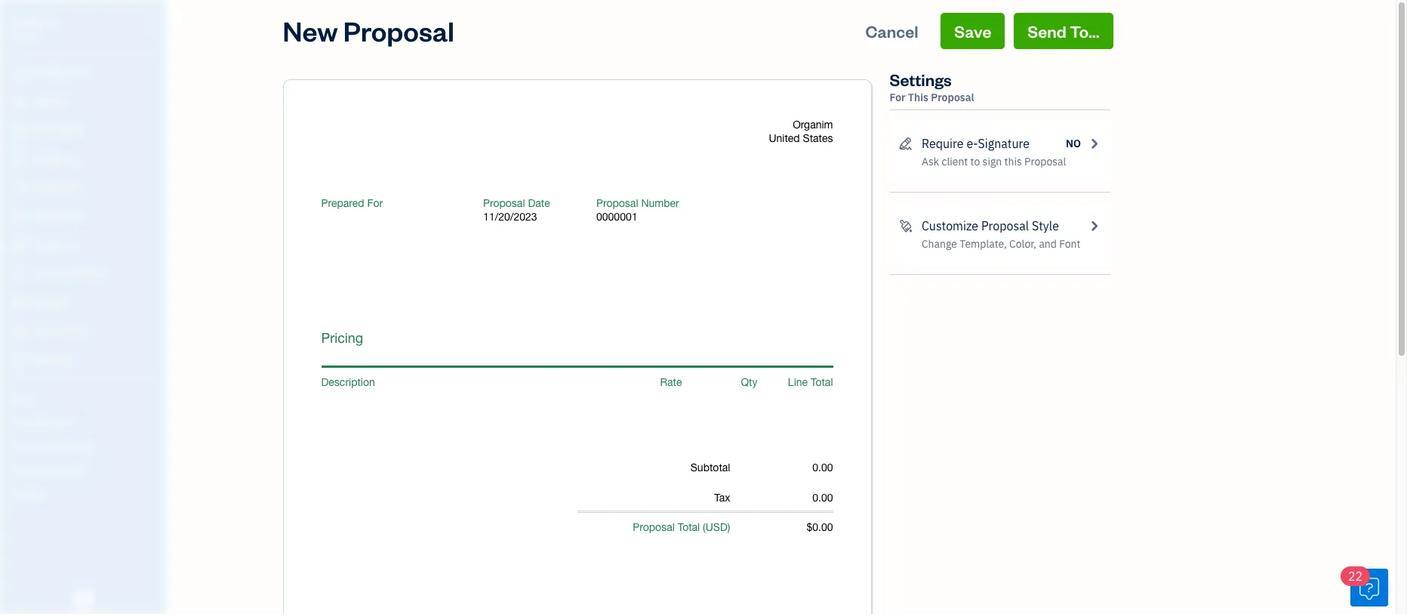 Task type: describe. For each thing, give the bounding box(es) containing it.
this
[[1005, 155, 1023, 168]]

send to... button
[[1015, 13, 1114, 49]]

proposal total ( usd )
[[633, 521, 731, 533]]

proposal number
[[597, 197, 680, 209]]

line total
[[788, 376, 834, 388]]

client image
[[10, 94, 28, 110]]

send to...
[[1028, 20, 1100, 42]]

report image
[[10, 353, 28, 368]]

number
[[642, 197, 680, 209]]

signature
[[978, 136, 1030, 151]]

(
[[703, 521, 706, 533]]

prepared for
[[321, 197, 383, 209]]

timer image
[[10, 267, 28, 282]]

change template, color, and font
[[922, 237, 1081, 251]]

invoice image
[[10, 152, 28, 167]]

freshbooks image
[[71, 590, 95, 608]]

2 0.00 from the top
[[813, 491, 834, 503]]

items and services image
[[11, 440, 162, 452]]

22
[[1349, 569, 1364, 584]]

cancel
[[866, 20, 919, 42]]

total for line
[[811, 376, 834, 388]]

for for prepared
[[367, 197, 383, 209]]

bank connections image
[[11, 464, 162, 476]]

customize
[[922, 218, 979, 233]]

template,
[[960, 237, 1007, 251]]

proposal inside settings for this proposal
[[932, 91, 975, 104]]

settings for this proposal
[[890, 69, 975, 104]]

paintbrush image
[[899, 217, 913, 235]]

apps image
[[11, 391, 162, 403]]

main element
[[0, 0, 204, 614]]

settings image
[[11, 488, 162, 500]]

chevronright image for customize proposal style
[[1088, 217, 1102, 235]]

total for proposal
[[678, 521, 700, 533]]

customize proposal style
[[922, 218, 1060, 233]]

tax
[[715, 491, 731, 503]]

date
[[528, 197, 550, 209]]

to...
[[1070, 20, 1100, 42]]

description
[[321, 376, 375, 388]]

Enter a Proposal # text field
[[597, 211, 639, 223]]

save button
[[941, 13, 1006, 49]]

resource center badge image
[[1351, 569, 1389, 607]]

chart image
[[10, 324, 28, 339]]

united
[[769, 132, 800, 144]]

estimate image
[[10, 123, 28, 138]]

Estimate date in MM/DD/YYYY format text field
[[483, 211, 574, 223]]

qty
[[741, 376, 758, 388]]

and
[[1040, 237, 1057, 251]]

payment image
[[10, 181, 28, 196]]



Task type: vqa. For each thing, say whether or not it's contained in the screenshot.
rightmost will
no



Task type: locate. For each thing, give the bounding box(es) containing it.
ask client to sign this proposal
[[922, 155, 1067, 168]]

new proposal
[[283, 13, 455, 48]]

0 vertical spatial for
[[890, 91, 906, 104]]

22 button
[[1341, 567, 1389, 607]]

sign
[[983, 155, 1003, 168]]

0 vertical spatial total
[[811, 376, 834, 388]]

1 vertical spatial for
[[367, 197, 383, 209]]

for left this
[[890, 91, 906, 104]]

for
[[890, 91, 906, 104], [367, 197, 383, 209]]

1 0.00 from the top
[[813, 461, 834, 473]]

change
[[922, 237, 958, 251]]

organim
[[12, 14, 59, 29], [793, 119, 834, 131]]

style
[[1032, 218, 1060, 233]]

e-
[[967, 136, 978, 151]]

client
[[942, 155, 969, 168]]

1 horizontal spatial for
[[890, 91, 906, 104]]

line
[[788, 376, 808, 388]]

0 vertical spatial 0.00
[[813, 461, 834, 473]]

0 horizontal spatial total
[[678, 521, 700, 533]]

organim owner
[[12, 14, 59, 42]]

team members image
[[11, 415, 162, 428]]

require
[[922, 136, 964, 151]]

for for settings
[[890, 91, 906, 104]]

0 horizontal spatial organim
[[12, 14, 59, 29]]

pricing
[[321, 330, 363, 346]]

1 chevronright image from the top
[[1088, 134, 1102, 153]]

2 chevronright image from the top
[[1088, 217, 1102, 235]]

total left (
[[678, 521, 700, 533]]

no
[[1067, 137, 1082, 150]]

subtotal
[[691, 461, 731, 473]]

to
[[971, 155, 981, 168]]

organim united states
[[769, 119, 834, 144]]

total right line
[[811, 376, 834, 388]]

total
[[811, 376, 834, 388], [678, 521, 700, 533]]

chevronright image
[[1088, 134, 1102, 153], [1088, 217, 1102, 235]]

1 vertical spatial total
[[678, 521, 700, 533]]

0 horizontal spatial for
[[367, 197, 383, 209]]

expense image
[[10, 209, 28, 224]]

for right prepared
[[367, 197, 383, 209]]

dashboard image
[[10, 66, 28, 81]]

owner
[[12, 30, 40, 42]]

ask
[[922, 155, 940, 168]]

proposal date
[[483, 197, 550, 209]]

0 vertical spatial organim
[[12, 14, 59, 29]]

this
[[909, 91, 929, 104]]

proposal
[[344, 13, 455, 48], [932, 91, 975, 104], [1025, 155, 1067, 168], [483, 197, 525, 209], [597, 197, 639, 209], [982, 218, 1030, 233], [633, 521, 675, 533]]

chevronright image for no
[[1088, 134, 1102, 153]]

prepared
[[321, 197, 365, 209]]

1 vertical spatial organim
[[793, 119, 834, 131]]

send
[[1028, 20, 1067, 42]]

chevronright image right style
[[1088, 217, 1102, 235]]

money image
[[10, 295, 28, 310]]

rate
[[661, 376, 682, 388]]

1 vertical spatial 0.00
[[813, 491, 834, 503]]

for inside settings for this proposal
[[890, 91, 906, 104]]

0.00
[[813, 461, 834, 473], [813, 491, 834, 503]]

)
[[728, 521, 731, 533]]

settings
[[890, 69, 952, 90]]

project image
[[10, 238, 28, 253]]

color,
[[1010, 237, 1037, 251]]

organim inside "main" element
[[12, 14, 59, 29]]

organim for organim owner
[[12, 14, 59, 29]]

organim up owner
[[12, 14, 59, 29]]

require e-signature
[[922, 136, 1030, 151]]

organim up states
[[793, 119, 834, 131]]

new
[[283, 13, 338, 48]]

cancel button
[[852, 13, 933, 49]]

1 horizontal spatial total
[[811, 376, 834, 388]]

font
[[1060, 237, 1081, 251]]

organim for organim united states
[[793, 119, 834, 131]]

1 horizontal spatial organim
[[793, 119, 834, 131]]

chevronright image right no on the right
[[1088, 134, 1102, 153]]

usd
[[706, 521, 728, 533]]

0 vertical spatial chevronright image
[[1088, 134, 1102, 153]]

organim inside organim united states
[[793, 119, 834, 131]]

1 vertical spatial chevronright image
[[1088, 217, 1102, 235]]

$0.00
[[807, 521, 834, 533]]

pencilsquiggly image
[[899, 134, 913, 153]]

states
[[803, 132, 834, 144]]

save
[[955, 20, 992, 42]]



